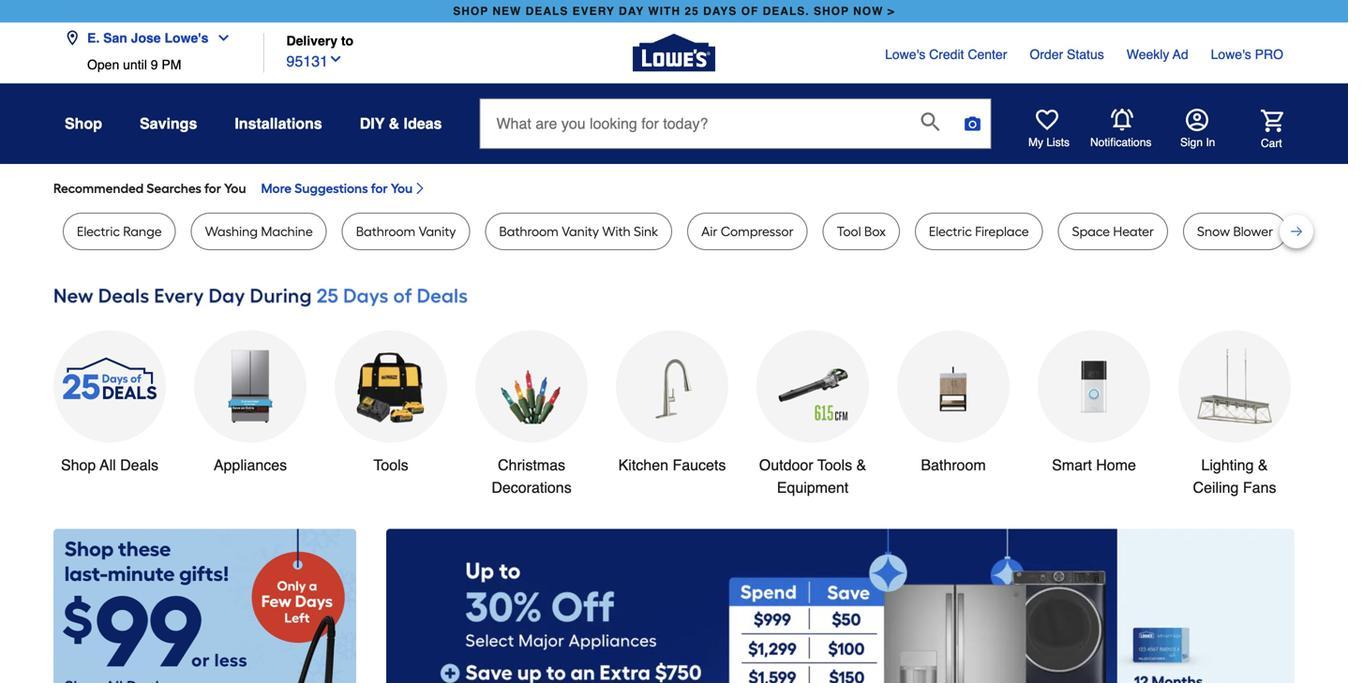 Task type: locate. For each thing, give the bounding box(es) containing it.
shop left new
[[453, 5, 489, 18]]

None search field
[[479, 98, 991, 166]]

95131
[[286, 53, 328, 70]]

shop left all
[[61, 457, 96, 474]]

shop all deals image
[[53, 330, 166, 443]]

2 you from the left
[[391, 180, 413, 196]]

vanity down the chevron right icon at top
[[419, 224, 456, 240]]

electric range
[[77, 224, 162, 240]]

shop for shop all deals
[[61, 457, 96, 474]]

sink
[[634, 224, 658, 240]]

bathroom image
[[916, 349, 991, 424]]

tools up equipment
[[817, 457, 852, 474]]

tools link
[[335, 330, 447, 477]]

with
[[602, 224, 631, 240]]

up to 30 percent off select major appliances. plus, save up to an extra $750 on major appliances. image
[[386, 529, 1295, 683]]

chevron down image inside '95131' button
[[328, 52, 343, 67]]

shop inside shop all deals link
[[61, 457, 96, 474]]

1 horizontal spatial electric
[[929, 224, 972, 240]]

1 horizontal spatial bathroom
[[499, 224, 559, 240]]

0 horizontal spatial electric
[[77, 224, 120, 240]]

recommended
[[53, 180, 144, 196]]

new
[[492, 5, 522, 18]]

1 bathroom from the left
[[356, 224, 415, 240]]

Search Query text field
[[480, 99, 906, 148]]

blower
[[1233, 224, 1273, 240]]

kitchen faucets link
[[616, 330, 728, 477]]

washing machine
[[205, 224, 313, 240]]

1 tools from the left
[[373, 457, 408, 474]]

weekly ad link
[[1127, 45, 1188, 64]]

1 horizontal spatial shop
[[814, 5, 849, 18]]

2 horizontal spatial lowe's
[[1211, 47, 1251, 62]]

electric down recommended
[[77, 224, 120, 240]]

shop
[[453, 5, 489, 18], [814, 5, 849, 18]]

chevron down image right jose
[[208, 30, 231, 45]]

bathroom left 'with'
[[499, 224, 559, 240]]

lowe's inside button
[[165, 30, 208, 45]]

0 horizontal spatial &
[[389, 115, 399, 132]]

you for recommended searches for you
[[224, 180, 246, 196]]

ideas
[[404, 115, 442, 132]]

deals.
[[763, 5, 810, 18]]

0 vertical spatial chevron down image
[[208, 30, 231, 45]]

& inside the lighting & ceiling fans
[[1258, 457, 1268, 474]]

heater
[[1113, 224, 1154, 240]]

camera image
[[963, 114, 982, 133]]

appliances
[[214, 457, 287, 474]]

2 electric from the left
[[929, 224, 972, 240]]

2 bathroom from the left
[[499, 224, 559, 240]]

0 horizontal spatial for
[[204, 180, 221, 196]]

weekly ad
[[1127, 47, 1188, 62]]

bathroom down the chevron right icon at top
[[356, 224, 415, 240]]

2 vanity from the left
[[562, 224, 599, 240]]

vanity left 'with'
[[562, 224, 599, 240]]

2 tools from the left
[[817, 457, 852, 474]]

2 for from the left
[[371, 180, 388, 196]]

chevron down image down to
[[328, 52, 343, 67]]

& up fans on the right
[[1258, 457, 1268, 474]]

vanity
[[419, 224, 456, 240], [562, 224, 599, 240]]

1 vertical spatial chevron down image
[[328, 52, 343, 67]]

tools down tools image
[[373, 457, 408, 474]]

lighting & ceiling fans link
[[1178, 330, 1291, 499]]

more suggestions for you
[[261, 180, 413, 196]]

range
[[123, 224, 162, 240]]

2 shop from the left
[[814, 5, 849, 18]]

chevron down image
[[208, 30, 231, 45], [328, 52, 343, 67]]

christmas decorations
[[492, 457, 572, 496]]

tools
[[373, 457, 408, 474], [817, 457, 852, 474]]

pm
[[162, 57, 181, 72]]

tools inside outdoor tools & equipment
[[817, 457, 852, 474]]

0 vertical spatial shop
[[65, 115, 102, 132]]

you up bathroom vanity
[[391, 180, 413, 196]]

1 horizontal spatial tools
[[817, 457, 852, 474]]

1 horizontal spatial &
[[856, 457, 866, 474]]

0 horizontal spatial chevron down image
[[208, 30, 231, 45]]

1 vertical spatial shop
[[61, 457, 96, 474]]

center
[[968, 47, 1007, 62]]

electric
[[77, 224, 120, 240], [929, 224, 972, 240]]

1 for from the left
[[204, 180, 221, 196]]

for right "searches"
[[204, 180, 221, 196]]

lowe's for lowe's credit center
[[885, 47, 925, 62]]

shop these last-minute gifts. $99 or less. quantities are limited and won't last. image
[[53, 529, 356, 683]]

bathroom link
[[897, 330, 1010, 477]]

my lists
[[1028, 136, 1070, 149]]

kitchen
[[618, 457, 668, 474]]

vanity for bathroom vanity with sink
[[562, 224, 599, 240]]

2 horizontal spatial &
[[1258, 457, 1268, 474]]

1 you from the left
[[224, 180, 246, 196]]

outdoor tools & equipment image
[[775, 349, 850, 424]]

for left the chevron right icon at top
[[371, 180, 388, 196]]

0 horizontal spatial lowe's
[[165, 30, 208, 45]]

decorations
[[492, 479, 572, 496]]

snow blower
[[1197, 224, 1273, 240]]

1 horizontal spatial lowe's
[[885, 47, 925, 62]]

diy
[[360, 115, 385, 132]]

1 horizontal spatial you
[[391, 180, 413, 196]]

all
[[100, 457, 116, 474]]

shop new deals every day with 25 days of deals. shop now > link
[[449, 0, 899, 22]]

diy & ideas
[[360, 115, 442, 132]]

jose
[[131, 30, 161, 45]]

shop down open
[[65, 115, 102, 132]]

order status
[[1030, 47, 1104, 62]]

shop all deals link
[[53, 330, 166, 477]]

kitchen faucets image
[[635, 349, 710, 424]]

christmas decorations image
[[494, 349, 569, 424]]

electric left fireplace
[[929, 224, 972, 240]]

credit
[[929, 47, 964, 62]]

for
[[204, 180, 221, 196], [371, 180, 388, 196]]

0 horizontal spatial vanity
[[419, 224, 456, 240]]

1 horizontal spatial for
[[371, 180, 388, 196]]

for for searches
[[204, 180, 221, 196]]

search image
[[921, 113, 940, 131]]

equipment
[[777, 479, 849, 496]]

0 horizontal spatial you
[[224, 180, 246, 196]]

location image
[[65, 30, 80, 45]]

1 horizontal spatial chevron down image
[[328, 52, 343, 67]]

tools image
[[353, 349, 428, 424]]

shop left now
[[814, 5, 849, 18]]

0 horizontal spatial shop
[[453, 5, 489, 18]]

1 horizontal spatial vanity
[[562, 224, 599, 240]]

savings button
[[140, 107, 197, 141]]

smart home
[[1052, 457, 1136, 474]]

& right "outdoor"
[[856, 457, 866, 474]]

shop
[[65, 115, 102, 132], [61, 457, 96, 474]]

chevron down image inside e. san jose lowe's button
[[208, 30, 231, 45]]

& inside button
[[389, 115, 399, 132]]

0 horizontal spatial bathroom
[[356, 224, 415, 240]]

outdoor
[[759, 457, 813, 474]]

e. san jose lowe's button
[[65, 19, 238, 57]]

0 horizontal spatial tools
[[373, 457, 408, 474]]

lowe's home improvement lists image
[[1036, 109, 1058, 131]]

faucets
[[673, 457, 726, 474]]

shop button
[[65, 107, 102, 141]]

sign in
[[1180, 136, 1215, 149]]

ad
[[1173, 47, 1188, 62]]

lowe's credit center
[[885, 47, 1007, 62]]

1 vanity from the left
[[419, 224, 456, 240]]

& right diy
[[389, 115, 399, 132]]

diy & ideas button
[[360, 107, 442, 141]]

my lists link
[[1028, 109, 1070, 150]]

fireplace
[[975, 224, 1029, 240]]

electric for electric range
[[77, 224, 120, 240]]

chevron right image
[[413, 181, 428, 196]]

lowe's up pm
[[165, 30, 208, 45]]

vanity for bathroom vanity
[[419, 224, 456, 240]]

cart button
[[1235, 109, 1283, 151]]

lowe's left the credit
[[885, 47, 925, 62]]

recommended searches for you
[[53, 180, 246, 196]]

bathroom
[[356, 224, 415, 240], [499, 224, 559, 240]]

sign
[[1180, 136, 1203, 149]]

1 electric from the left
[[77, 224, 120, 240]]

lowe's left pro
[[1211, 47, 1251, 62]]

washing
[[205, 224, 258, 240]]

you left more
[[224, 180, 246, 196]]



Task type: describe. For each thing, give the bounding box(es) containing it.
lists
[[1047, 136, 1070, 149]]

lighting
[[1201, 457, 1254, 474]]

& for ceiling
[[1258, 457, 1268, 474]]

lowe's credit center link
[[885, 45, 1007, 64]]

smart home link
[[1038, 330, 1150, 477]]

& inside outdoor tools & equipment
[[856, 457, 866, 474]]

snow
[[1197, 224, 1230, 240]]

kitchen faucets
[[618, 457, 726, 474]]

lowe's home improvement notification center image
[[1111, 109, 1133, 131]]

bathroom
[[921, 457, 986, 474]]

9
[[151, 57, 158, 72]]

open
[[87, 57, 119, 72]]

fans
[[1243, 479, 1276, 496]]

shop all deals
[[61, 457, 158, 474]]

sign in button
[[1180, 109, 1215, 150]]

now
[[853, 5, 883, 18]]

of
[[741, 5, 759, 18]]

until
[[123, 57, 147, 72]]

outdoor tools & equipment link
[[757, 330, 869, 499]]

bathroom for bathroom vanity
[[356, 224, 415, 240]]

e. san jose lowe's
[[87, 30, 208, 45]]

recommended searches for you heading
[[53, 179, 1295, 198]]

bathroom for bathroom vanity with sink
[[499, 224, 559, 240]]

christmas
[[498, 457, 565, 474]]

order status link
[[1030, 45, 1104, 64]]

smart
[[1052, 457, 1092, 474]]

order
[[1030, 47, 1063, 62]]

lowe's pro link
[[1211, 45, 1283, 64]]

lighting & ceiling fans image
[[1197, 349, 1272, 424]]

more suggestions for you link
[[261, 179, 428, 198]]

appliances image
[[213, 349, 288, 424]]

electric fireplace
[[929, 224, 1029, 240]]

air compressor
[[701, 224, 794, 240]]

95131 button
[[286, 48, 343, 73]]

day
[[619, 5, 644, 18]]

notifications
[[1090, 136, 1152, 149]]

open until 9 pm
[[87, 57, 181, 72]]

lowe's home improvement logo image
[[633, 12, 715, 94]]

lowe's for lowe's pro
[[1211, 47, 1251, 62]]

box
[[864, 224, 886, 240]]

you for more suggestions for you
[[391, 180, 413, 196]]

>
[[888, 5, 895, 18]]

installations
[[235, 115, 322, 132]]

machine
[[261, 224, 313, 240]]

bathroom vanity
[[356, 224, 456, 240]]

cart
[[1261, 137, 1282, 150]]

appliances link
[[194, 330, 307, 477]]

1 shop from the left
[[453, 5, 489, 18]]

more
[[261, 180, 292, 196]]

ceiling
[[1193, 479, 1239, 496]]

bathroom vanity with sink
[[499, 224, 658, 240]]

tool
[[837, 224, 861, 240]]

electric for electric fireplace
[[929, 224, 972, 240]]

shop for shop
[[65, 115, 102, 132]]

new deals every day during 25 days of deals image
[[53, 280, 1295, 312]]

outdoor tools & equipment
[[759, 457, 866, 496]]

installations button
[[235, 107, 322, 141]]

space heater
[[1072, 224, 1154, 240]]

my
[[1028, 136, 1043, 149]]

& for ideas
[[389, 115, 399, 132]]

to
[[341, 33, 353, 48]]

shop new deals every day with 25 days of deals. shop now >
[[453, 5, 895, 18]]

every
[[572, 5, 615, 18]]

searches
[[146, 180, 201, 196]]

lighting & ceiling fans
[[1193, 457, 1276, 496]]

status
[[1067, 47, 1104, 62]]

savings
[[140, 115, 197, 132]]

with
[[648, 5, 681, 18]]

in
[[1206, 136, 1215, 149]]

lowe's home improvement cart image
[[1261, 109, 1283, 132]]

25
[[685, 5, 699, 18]]

lowe's home improvement account image
[[1186, 109, 1208, 131]]

for for suggestions
[[371, 180, 388, 196]]

pro
[[1255, 47, 1283, 62]]

tool box
[[837, 224, 886, 240]]

weekly
[[1127, 47, 1169, 62]]

deals
[[526, 5, 568, 18]]

delivery
[[286, 33, 337, 48]]

delivery to
[[286, 33, 353, 48]]

san
[[103, 30, 127, 45]]

lowe's pro
[[1211, 47, 1283, 62]]

space
[[1072, 224, 1110, 240]]



Task type: vqa. For each thing, say whether or not it's contained in the screenshot.
second vanity from the right
yes



